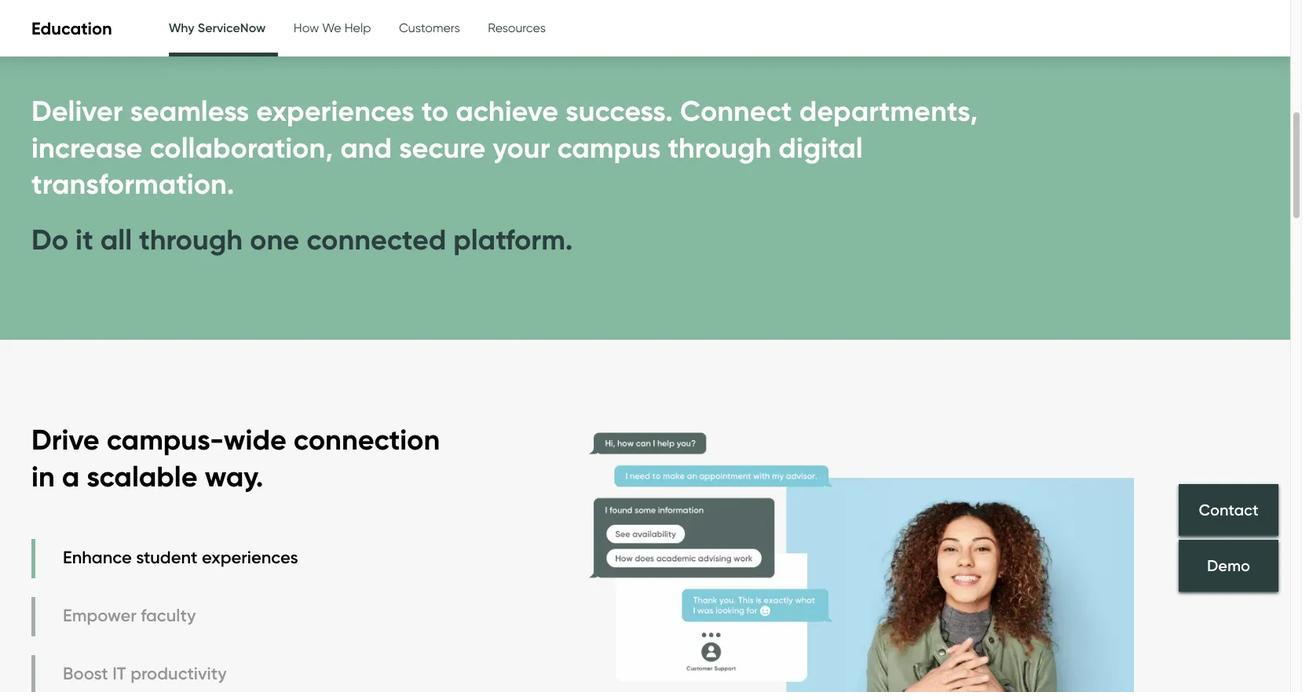 Task type: describe. For each thing, give the bounding box(es) containing it.
demo link
[[1179, 541, 1279, 593]]

empower faculty
[[63, 606, 196, 627]]

boost
[[63, 664, 108, 685]]

drive
[[31, 423, 100, 457]]

why servicenow link
[[169, 0, 266, 59]]

achieve
[[456, 93, 559, 128]]

experiences for seamless
[[256, 93, 415, 128]]

empower faculty link
[[31, 597, 302, 637]]

way.
[[205, 459, 264, 494]]

in
[[31, 459, 55, 494]]

seamless
[[130, 93, 249, 128]]

digital
[[779, 130, 863, 165]]

portrait of female student next to a screenshot of an automated chatbot conversation about academic advising. image
[[572, 403, 1134, 693]]

why servicenow
[[169, 20, 266, 35]]

secure
[[399, 130, 486, 165]]

connect
[[680, 93, 792, 128]]

demo
[[1207, 557, 1251, 576]]

experiences for student
[[202, 548, 298, 569]]

servicenow
[[198, 20, 266, 35]]

enhance student experiences
[[63, 548, 298, 569]]

deliver
[[31, 93, 123, 128]]

a
[[62, 459, 80, 494]]

contact link
[[1179, 485, 1279, 537]]

contact
[[1199, 501, 1259, 520]]

campus-
[[107, 423, 224, 457]]

empower
[[63, 606, 137, 627]]

we
[[322, 20, 342, 35]]

student
[[136, 548, 198, 569]]

wide
[[224, 423, 287, 457]]

scalable
[[87, 459, 198, 494]]

connection
[[294, 423, 440, 457]]

it
[[75, 222, 93, 257]]

through inside deliver seamless experiences to achieve success. connect departments, increase collaboration, and secure your campus through digital transformation.
[[668, 130, 772, 165]]

deliver seamless experiences to achieve success. connect departments, increase collaboration, and secure your campus through digital transformation.
[[31, 93, 978, 201]]

resources link
[[488, 1, 546, 56]]

customers link
[[399, 1, 460, 56]]

enhance
[[63, 548, 132, 569]]

help
[[345, 20, 371, 35]]

all
[[100, 222, 132, 257]]

collaboration,
[[150, 130, 333, 165]]



Task type: locate. For each thing, give the bounding box(es) containing it.
0 vertical spatial experiences
[[256, 93, 415, 128]]

faculty
[[141, 606, 196, 627]]

1 vertical spatial experiences
[[202, 548, 298, 569]]

through down connect
[[668, 130, 772, 165]]

how we help link
[[294, 1, 371, 56]]

experiences
[[256, 93, 415, 128], [202, 548, 298, 569]]

productivity
[[131, 664, 227, 685]]

boost it productivity link
[[31, 656, 302, 693]]

campus
[[557, 130, 661, 165]]

0 horizontal spatial through
[[139, 222, 243, 257]]

platform.
[[453, 222, 573, 257]]

enhance student experiences link
[[31, 539, 302, 579]]

1 horizontal spatial through
[[668, 130, 772, 165]]

it
[[113, 664, 126, 685]]

your
[[493, 130, 550, 165]]

success.
[[566, 93, 673, 128]]

customers
[[399, 20, 460, 35]]

drive campus-wide connection in a scalable way.
[[31, 423, 440, 494]]

to
[[422, 93, 449, 128]]

1 vertical spatial through
[[139, 222, 243, 257]]

how we help
[[294, 20, 371, 35]]

experiences inside deliver seamless experiences to achieve success. connect departments, increase collaboration, and secure your campus through digital transformation.
[[256, 93, 415, 128]]

departments,
[[799, 93, 978, 128]]

0 vertical spatial through
[[668, 130, 772, 165]]

connected
[[306, 222, 446, 257]]

boost it productivity
[[63, 664, 227, 685]]

do
[[31, 222, 68, 257]]

experiences inside enhance student experiences link
[[202, 548, 298, 569]]

transformation.
[[31, 167, 234, 201]]

through
[[668, 130, 772, 165], [139, 222, 243, 257]]

increase
[[31, 130, 143, 165]]

do it all through one connected platform.
[[31, 222, 573, 257]]

and
[[340, 130, 392, 165]]

education
[[31, 18, 112, 39]]

resources
[[488, 20, 546, 35]]

how
[[294, 20, 319, 35]]

through right 'all'
[[139, 222, 243, 257]]

why
[[169, 20, 195, 35]]

one
[[250, 222, 299, 257]]



Task type: vqa. For each thing, say whether or not it's contained in the screenshot.
Requests Automated (% of Total)
no



